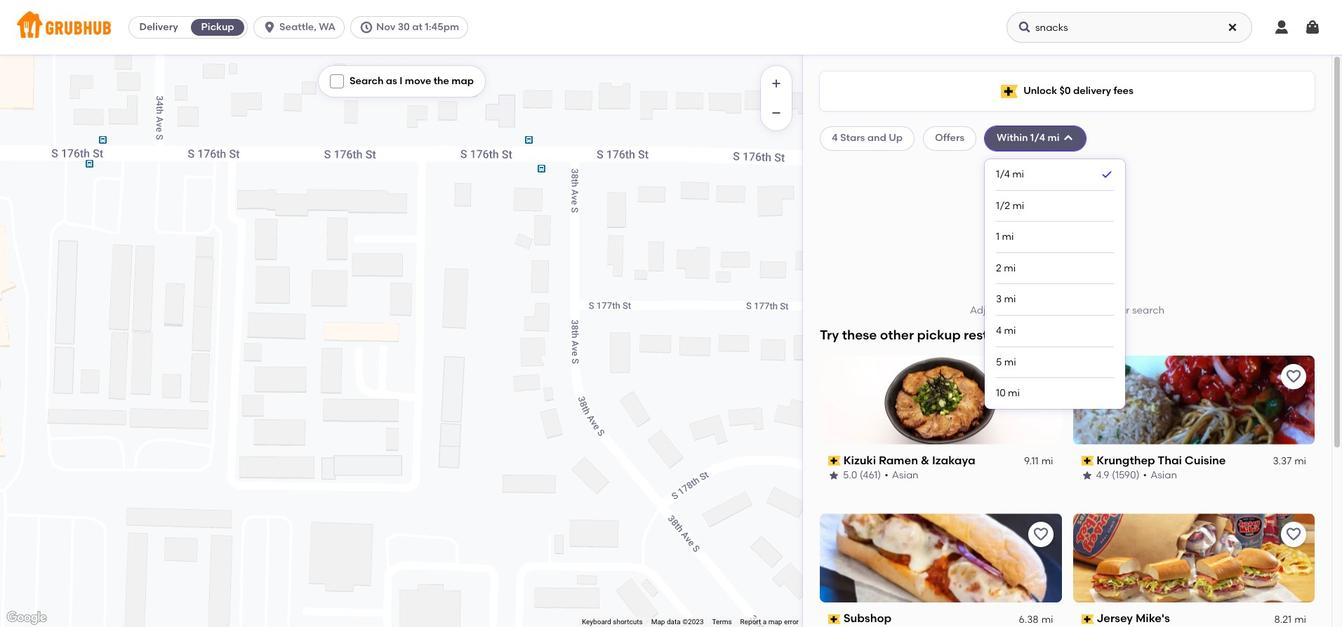 Task type: vqa. For each thing, say whether or not it's contained in the screenshot.
Order
no



Task type: describe. For each thing, give the bounding box(es) containing it.
save this restaurant button for krungthep thai cuisine logo
[[1282, 364, 1307, 389]]

search
[[350, 75, 384, 87]]

svg image for nov 30 at 1:45pm
[[360, 20, 374, 34]]

mi for 1/2 mi
[[1013, 200, 1025, 212]]

nov
[[376, 21, 396, 33]]

the
[[434, 75, 449, 87]]

10
[[997, 388, 1006, 400]]

mi for 4 mi
[[1005, 325, 1016, 337]]

save this restaurant button for jersey mike's logo
[[1282, 523, 1307, 548]]

mi for 9.11 mi
[[1042, 456, 1054, 468]]

1
[[997, 231, 1000, 243]]

2
[[997, 263, 1002, 274]]

ramen
[[879, 454, 919, 467]]

1 horizontal spatial svg image
[[1228, 22, 1239, 33]]

subscription pass image left subshop
[[829, 615, 841, 625]]

jersey
[[1097, 613, 1134, 626]]

8.21 mi
[[1275, 614, 1307, 626]]

star icon image for kizuki ramen & izakaya
[[829, 471, 840, 482]]

mi for 3.37 mi
[[1295, 456, 1307, 468]]

• asian for thai
[[1144, 470, 1178, 482]]

krungthep
[[1097, 454, 1156, 467]]

3.37 mi
[[1274, 456, 1307, 468]]

plus icon image
[[770, 77, 784, 91]]

mi for 2 mi
[[1004, 263, 1016, 274]]

1 horizontal spatial 1/4
[[1031, 132, 1046, 144]]

fees
[[1114, 85, 1134, 97]]

mi for 3 mi
[[1005, 294, 1017, 306]]

8.21
[[1275, 614, 1292, 626]]

mi for 8.21 mi
[[1295, 614, 1307, 626]]

asian for ramen
[[892, 470, 919, 482]]

2 your from the left
[[1110, 305, 1130, 317]]

(461)
[[860, 470, 882, 482]]

grubhub plus flag logo image
[[1002, 85, 1018, 98]]

delivery
[[139, 21, 178, 33]]

delivery button
[[129, 16, 188, 39]]

list box containing 1/4 mi
[[997, 159, 1115, 409]]

cuisine
[[1185, 454, 1227, 467]]

(1590)
[[1112, 470, 1140, 482]]

terms link
[[712, 619, 732, 627]]

save this restaurant button for kizuki ramen & izakaya logo
[[1029, 364, 1054, 389]]

wa
[[319, 21, 336, 33]]

pickup button
[[188, 16, 247, 39]]

keyboard shortcuts
[[582, 619, 643, 627]]

offers
[[935, 132, 965, 144]]

search as i move the map
[[350, 75, 474, 87]]

subscription pass image for krungthep
[[1082, 456, 1094, 466]]

kizuki ramen & izakaya logo image
[[820, 356, 1062, 445]]

try these other pickup restaurants nearby
[[820, 328, 1086, 344]]

shortcuts
[[613, 619, 643, 627]]

30
[[398, 21, 410, 33]]

5.0
[[843, 470, 858, 482]]

thai
[[1158, 454, 1183, 467]]

subscription pass image for kizuki
[[829, 456, 841, 466]]

error
[[784, 619, 799, 627]]

map data ©2023
[[651, 619, 704, 627]]

up
[[889, 132, 903, 144]]

1 mi
[[997, 231, 1014, 243]]

2 mi
[[997, 263, 1016, 274]]

$0
[[1060, 85, 1071, 97]]

4 for 4 mi
[[997, 325, 1002, 337]]

broaden
[[1066, 305, 1107, 317]]

or
[[1054, 305, 1064, 317]]

seattle, wa button
[[254, 16, 350, 39]]

subshop logo image
[[820, 514, 1062, 604]]

keyboard shortcuts button
[[582, 618, 643, 628]]

10 mi
[[997, 388, 1020, 400]]

mi for 5 mi
[[1005, 356, 1017, 368]]

and
[[868, 132, 887, 144]]

filters
[[1026, 305, 1052, 317]]

1 vertical spatial map
[[769, 619, 783, 627]]

search
[[1133, 305, 1165, 317]]

&
[[921, 454, 930, 467]]

these
[[843, 328, 877, 344]]

3.37
[[1274, 456, 1292, 468]]

izakaya
[[933, 454, 976, 467]]

krungthep thai cuisine logo image
[[1073, 356, 1315, 445]]

report a map error link
[[741, 619, 799, 627]]

2 horizontal spatial svg image
[[1274, 19, 1291, 36]]

save this restaurant image for kizuki ramen & izakaya
[[1033, 368, 1050, 385]]

a
[[763, 619, 767, 627]]

krungthep thai cuisine
[[1097, 454, 1227, 467]]

unlock
[[1024, 85, 1058, 97]]

6.38 mi
[[1019, 614, 1054, 626]]

nov 30 at 1:45pm button
[[350, 16, 474, 39]]

1/2 mi
[[997, 200, 1025, 212]]

save this restaurant image for jersey mike's
[[1286, 527, 1303, 544]]

5
[[997, 356, 1002, 368]]

within
[[997, 132, 1029, 144]]

1/4 mi
[[997, 168, 1025, 180]]

at
[[412, 21, 423, 33]]



Task type: locate. For each thing, give the bounding box(es) containing it.
svg image inside nov 30 at 1:45pm button
[[360, 20, 374, 34]]

your
[[1003, 305, 1024, 317], [1110, 305, 1130, 317]]

as
[[386, 75, 397, 87]]

1 vertical spatial 1/4
[[997, 168, 1010, 180]]

1 horizontal spatial save this restaurant image
[[1286, 368, 1303, 385]]

kizuki
[[844, 454, 877, 467]]

adjust your filters or broaden your search
[[971, 305, 1165, 317]]

0 horizontal spatial 4
[[832, 132, 838, 144]]

map
[[452, 75, 474, 87], [769, 619, 783, 627]]

nov 30 at 1:45pm
[[376, 21, 459, 33]]

3 mi
[[997, 294, 1017, 306]]

map right a
[[769, 619, 783, 627]]

1 horizontal spatial save this restaurant image
[[1286, 527, 1303, 544]]

main navigation navigation
[[0, 0, 1343, 55]]

other
[[881, 328, 914, 344]]

1 • from the left
[[885, 470, 889, 482]]

mi right 5
[[1005, 356, 1017, 368]]

1 horizontal spatial your
[[1110, 305, 1130, 317]]

2 • asian from the left
[[1144, 470, 1178, 482]]

9.11
[[1025, 456, 1039, 468]]

map
[[651, 619, 665, 627]]

mike's
[[1136, 613, 1171, 626]]

•
[[885, 470, 889, 482], [1144, 470, 1148, 482]]

mi for 6.38 mi
[[1042, 614, 1054, 626]]

try
[[820, 328, 839, 344]]

1 horizontal spatial map
[[769, 619, 783, 627]]

4 for 4 stars and up
[[832, 132, 838, 144]]

4.9 (1590)
[[1097, 470, 1140, 482]]

4 stars and up
[[832, 132, 903, 144]]

1 horizontal spatial •
[[1144, 470, 1148, 482]]

star icon image for krungthep thai cuisine
[[1082, 471, 1093, 482]]

Search for food, convenience, alcohol... search field
[[1007, 12, 1253, 43]]

google image
[[4, 610, 50, 628]]

mi right 6.38
[[1042, 614, 1054, 626]]

within 1/4 mi
[[997, 132, 1060, 144]]

save this restaurant image
[[1033, 527, 1050, 544], [1286, 527, 1303, 544]]

mi for 1/4 mi
[[1013, 168, 1025, 180]]

subscription pass image
[[1082, 615, 1094, 625]]

• for kizuki
[[885, 470, 889, 482]]

mi right the 3.37
[[1295, 456, 1307, 468]]

0 horizontal spatial save this restaurant image
[[1033, 368, 1050, 385]]

mi
[[1048, 132, 1060, 144], [1013, 168, 1025, 180], [1013, 200, 1025, 212], [1003, 231, 1014, 243], [1004, 263, 1016, 274], [1005, 294, 1017, 306], [1005, 325, 1016, 337], [1005, 356, 1017, 368], [1009, 388, 1020, 400], [1042, 456, 1054, 468], [1295, 456, 1307, 468], [1042, 614, 1054, 626], [1295, 614, 1307, 626]]

1 horizontal spatial star icon image
[[1082, 471, 1093, 482]]

asian down kizuki ramen & izakaya
[[892, 470, 919, 482]]

3
[[997, 294, 1002, 306]]

pickup
[[201, 21, 234, 33]]

1 vertical spatial 4
[[997, 325, 1002, 337]]

pickup
[[918, 328, 961, 344]]

save this restaurant button for subshop logo
[[1029, 523, 1054, 548]]

0 horizontal spatial save this restaurant image
[[1033, 527, 1050, 544]]

mi right 1/2
[[1013, 200, 1025, 212]]

1/4
[[1031, 132, 1046, 144], [997, 168, 1010, 180]]

4
[[832, 132, 838, 144], [997, 325, 1002, 337]]

star icon image left 4.9
[[1082, 471, 1093, 482]]

asian
[[892, 470, 919, 482], [1151, 470, 1178, 482]]

mi right 3
[[1005, 294, 1017, 306]]

mi up 1/2 mi
[[1013, 168, 1025, 180]]

4.9
[[1097, 470, 1110, 482]]

1 horizontal spatial 4
[[997, 325, 1002, 337]]

kizuki ramen & izakaya
[[844, 454, 976, 467]]

minus icon image
[[770, 106, 784, 120]]

• right (461) on the right bottom
[[885, 470, 889, 482]]

0 vertical spatial 1/4
[[1031, 132, 1046, 144]]

svg image for seattle, wa
[[263, 20, 277, 34]]

2 save this restaurant image from the left
[[1286, 527, 1303, 544]]

jersey mike's
[[1097, 613, 1171, 626]]

2 asian from the left
[[1151, 470, 1178, 482]]

0 horizontal spatial star icon image
[[829, 471, 840, 482]]

stars
[[841, 132, 866, 144]]

1 save this restaurant image from the left
[[1033, 368, 1050, 385]]

1:45pm
[[425, 21, 459, 33]]

report a map error
[[741, 619, 799, 627]]

data
[[667, 619, 681, 627]]

5 mi
[[997, 356, 1017, 368]]

asian down krungthep thai cuisine in the bottom of the page
[[1151, 470, 1178, 482]]

4 left stars
[[832, 132, 838, 144]]

map region
[[0, 0, 914, 628]]

1 horizontal spatial asian
[[1151, 470, 1178, 482]]

star icon image
[[829, 471, 840, 482], [1082, 471, 1093, 482]]

0 horizontal spatial 1/4
[[997, 168, 1010, 180]]

terms
[[712, 619, 732, 627]]

mi right 1
[[1003, 231, 1014, 243]]

subscription pass image left kizuki
[[829, 456, 841, 466]]

4 down adjust
[[997, 325, 1002, 337]]

1 horizontal spatial • asian
[[1144, 470, 1178, 482]]

mi right 8.21
[[1295, 614, 1307, 626]]

2 star icon image from the left
[[1082, 471, 1093, 482]]

• asian down ramen
[[885, 470, 919, 482]]

1/4 inside option
[[997, 168, 1010, 180]]

9.11 mi
[[1025, 456, 1054, 468]]

6.38
[[1019, 614, 1039, 626]]

1 save this restaurant image from the left
[[1033, 527, 1050, 544]]

1 star icon image from the left
[[829, 471, 840, 482]]

check icon image
[[1101, 168, 1115, 182]]

mi right 9.11
[[1042, 456, 1054, 468]]

4 mi
[[997, 325, 1016, 337]]

• asian
[[885, 470, 919, 482], [1144, 470, 1178, 482]]

your left the search
[[1110, 305, 1130, 317]]

restaurants
[[964, 328, 1038, 344]]

save this restaurant button
[[1029, 364, 1054, 389], [1282, 364, 1307, 389], [1029, 523, 1054, 548], [1282, 523, 1307, 548]]

mi right 2
[[1004, 263, 1016, 274]]

seattle,
[[280, 21, 317, 33]]

list box
[[997, 159, 1115, 409]]

svg image
[[1305, 19, 1322, 36], [263, 20, 277, 34], [360, 20, 374, 34], [333, 77, 341, 86], [1063, 133, 1074, 144]]

adjust
[[971, 305, 1001, 317]]

1/4 right within
[[1031, 132, 1046, 144]]

save this restaurant image for subshop
[[1033, 527, 1050, 544]]

jersey mike's logo image
[[1073, 514, 1315, 604]]

2 • from the left
[[1144, 470, 1148, 482]]

map right the
[[452, 75, 474, 87]]

subscription pass image
[[829, 456, 841, 466], [1082, 456, 1094, 466], [829, 615, 841, 625]]

mi up the 1/4 mi option
[[1048, 132, 1060, 144]]

your right 3
[[1003, 305, 1024, 317]]

svg image for search as i move the map
[[333, 77, 341, 86]]

0 vertical spatial map
[[452, 75, 474, 87]]

mi right 10
[[1009, 388, 1020, 400]]

0 horizontal spatial •
[[885, 470, 889, 482]]

0 horizontal spatial asian
[[892, 470, 919, 482]]

subscription pass image left krungthep
[[1082, 456, 1094, 466]]

unlock $0 delivery fees
[[1024, 85, 1134, 97]]

svg image inside seattle, wa button
[[263, 20, 277, 34]]

0 horizontal spatial map
[[452, 75, 474, 87]]

1 asian from the left
[[892, 470, 919, 482]]

star icon image left 5.0
[[829, 471, 840, 482]]

• right (1590)
[[1144, 470, 1148, 482]]

• asian down krungthep thai cuisine in the bottom of the page
[[1144, 470, 1178, 482]]

0 vertical spatial 4
[[832, 132, 838, 144]]

5.0 (461)
[[843, 470, 882, 482]]

subshop
[[844, 613, 892, 626]]

0 horizontal spatial svg image
[[1018, 20, 1032, 34]]

svg image
[[1274, 19, 1291, 36], [1018, 20, 1032, 34], [1228, 22, 1239, 33]]

©2023
[[683, 619, 704, 627]]

mi for 10 mi
[[1009, 388, 1020, 400]]

• for krungthep
[[1144, 470, 1148, 482]]

report
[[741, 619, 761, 627]]

keyboard
[[582, 619, 612, 627]]

save this restaurant image for krungthep thai cuisine
[[1286, 368, 1303, 385]]

1 • asian from the left
[[885, 470, 919, 482]]

save this restaurant image
[[1033, 368, 1050, 385], [1286, 368, 1303, 385]]

mi up 5 mi
[[1005, 325, 1016, 337]]

move
[[405, 75, 431, 87]]

seattle, wa
[[280, 21, 336, 33]]

asian for thai
[[1151, 470, 1178, 482]]

0 horizontal spatial your
[[1003, 305, 1024, 317]]

delivery
[[1074, 85, 1112, 97]]

1/4 up 1/2
[[997, 168, 1010, 180]]

2 save this restaurant image from the left
[[1286, 368, 1303, 385]]

1 your from the left
[[1003, 305, 1024, 317]]

nearby
[[1041, 328, 1086, 344]]

0 horizontal spatial • asian
[[885, 470, 919, 482]]

1/2
[[997, 200, 1011, 212]]

mi inside option
[[1013, 168, 1025, 180]]

i
[[400, 75, 403, 87]]

1/4 mi option
[[997, 159, 1115, 191]]

mi for 1 mi
[[1003, 231, 1014, 243]]

• asian for ramen
[[885, 470, 919, 482]]



